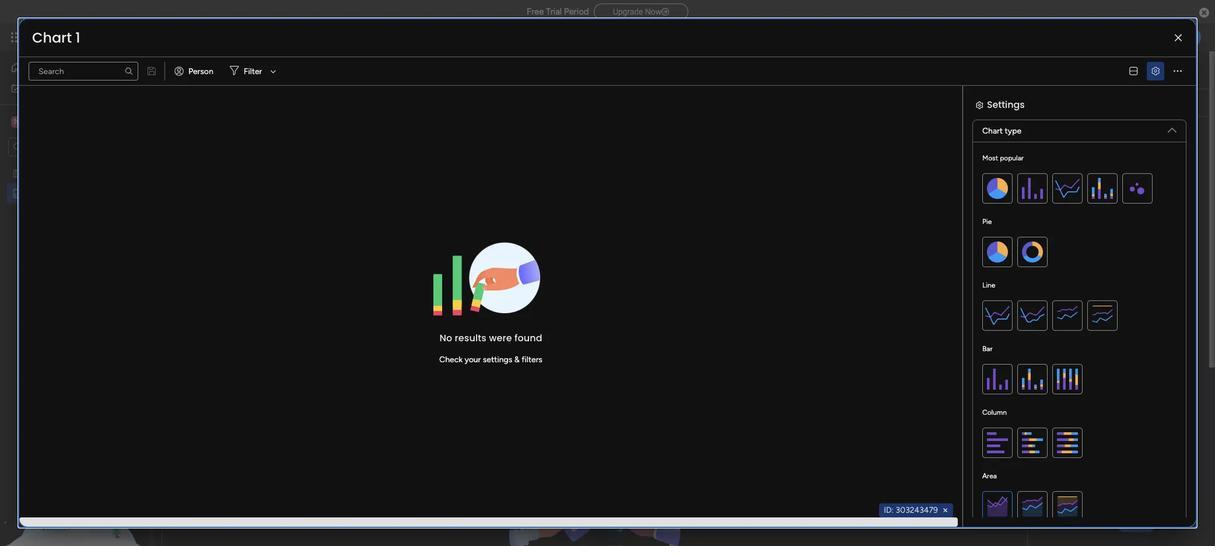 Task type: locate. For each thing, give the bounding box(es) containing it.
chart
[[32, 28, 72, 47], [982, 126, 1003, 136]]

chart left type
[[982, 126, 1003, 136]]

more dots image
[[1174, 67, 1182, 76]]

1 horizontal spatial filter dashboard by text search field
[[353, 93, 463, 112]]

your
[[465, 355, 481, 364]]

found
[[514, 331, 542, 345]]

period
[[564, 6, 589, 17]]

workspace image
[[11, 115, 23, 128]]

id:
[[884, 505, 894, 515]]

Filter dashboard by text search field
[[29, 62, 138, 81], [353, 93, 463, 112]]

new
[[176, 57, 215, 83]]

0 vertical spatial chart
[[32, 28, 72, 47]]

None search field
[[29, 62, 138, 81]]

my work button
[[7, 78, 125, 97]]

1 horizontal spatial chart
[[982, 126, 1003, 136]]

id: 303243479 element
[[879, 503, 953, 517]]

chart for chart type
[[982, 126, 1003, 136]]

gallery layout group
[[941, 405, 985, 424]]

no
[[439, 331, 452, 345]]

chart left 1
[[32, 28, 72, 47]]

0 vertical spatial filter dashboard by text search field
[[29, 62, 138, 81]]

option
[[0, 163, 149, 165]]

public board image
[[12, 168, 23, 179]]

filters
[[522, 355, 542, 364]]

dapulse x slim image
[[1175, 34, 1182, 42]]

n button
[[8, 112, 116, 132]]

now
[[645, 7, 662, 16]]

lottie animation element
[[0, 428, 149, 546]]

person
[[188, 66, 213, 76]]

0 horizontal spatial filter dashboard by text search field
[[29, 62, 138, 81]]

help
[[1126, 517, 1147, 528]]

home button
[[7, 58, 125, 77]]

New Dashboard field
[[173, 57, 325, 83]]

most
[[982, 154, 998, 162]]

work
[[39, 83, 57, 92]]

0 horizontal spatial chart
[[32, 28, 72, 47]]

1 vertical spatial chart
[[982, 126, 1003, 136]]

my work
[[26, 83, 57, 92]]

settings
[[987, 98, 1025, 111]]

dashboard
[[220, 57, 322, 83]]

1 vertical spatial filter dashboard by text search field
[[353, 93, 463, 112]]

list box
[[0, 161, 149, 361]]



Task type: vqa. For each thing, say whether or not it's contained in the screenshot.
303243479
yes



Task type: describe. For each thing, give the bounding box(es) containing it.
dapulse close image
[[1199, 7, 1209, 19]]

check
[[439, 355, 463, 364]]

dapulse rightstroke image
[[662, 8, 669, 16]]

no results image
[[434, 234, 548, 321]]

bar
[[982, 345, 993, 353]]

popular
[[1000, 154, 1024, 162]]

help button
[[1116, 513, 1157, 532]]

1
[[75, 28, 80, 47]]

free
[[527, 6, 544, 17]]

upgrade now link
[[594, 3, 688, 20]]

public dashboard image
[[12, 188, 23, 199]]

share
[[1141, 64, 1162, 74]]

home
[[27, 62, 49, 72]]

greg robinson image
[[1182, 28, 1201, 47]]

filter button
[[225, 62, 280, 81]]

my
[[26, 83, 37, 92]]

check your settings & filters
[[439, 355, 542, 364]]

new dashboard banner
[[155, 51, 1209, 117]]

select product image
[[11, 32, 22, 43]]

id: 303243479
[[884, 505, 938, 515]]

dapulse dropdown down arrow image
[[1168, 121, 1177, 134]]

monday button
[[30, 22, 186, 53]]

column
[[982, 408, 1007, 417]]

upgrade now
[[613, 7, 662, 16]]

type
[[1005, 126, 1022, 136]]

share button
[[1119, 60, 1167, 79]]

new dashboard
[[176, 57, 322, 83]]

settings
[[483, 355, 512, 364]]

arrow down image
[[266, 64, 280, 78]]

person button
[[170, 62, 220, 81]]

were
[[489, 331, 512, 345]]

lottie animation image
[[0, 428, 149, 546]]

v2 settings line image
[[1152, 67, 1160, 76]]

filter dashboard by text search field inside new dashboard banner
[[353, 93, 463, 112]]

Chart 1 field
[[29, 28, 83, 47]]

chart 1
[[32, 28, 80, 47]]

monday
[[52, 30, 92, 44]]

no results were found
[[439, 331, 542, 345]]

line
[[982, 281, 995, 289]]

pie
[[982, 218, 992, 226]]

chart type
[[982, 126, 1022, 136]]

free trial period
[[527, 6, 589, 17]]

v2 split view image
[[1129, 67, 1138, 76]]

search image
[[124, 67, 134, 76]]

upgrade
[[613, 7, 643, 16]]

results
[[455, 331, 487, 345]]

most popular
[[982, 154, 1024, 162]]

more dots image
[[1005, 372, 1013, 381]]

area
[[982, 472, 997, 480]]

remove image
[[941, 506, 950, 515]]

trial
[[546, 6, 562, 17]]

n
[[14, 116, 20, 126]]

chart for chart 1
[[32, 28, 72, 47]]

filter
[[244, 66, 262, 76]]

&
[[514, 355, 520, 364]]

303243479
[[896, 505, 938, 515]]



